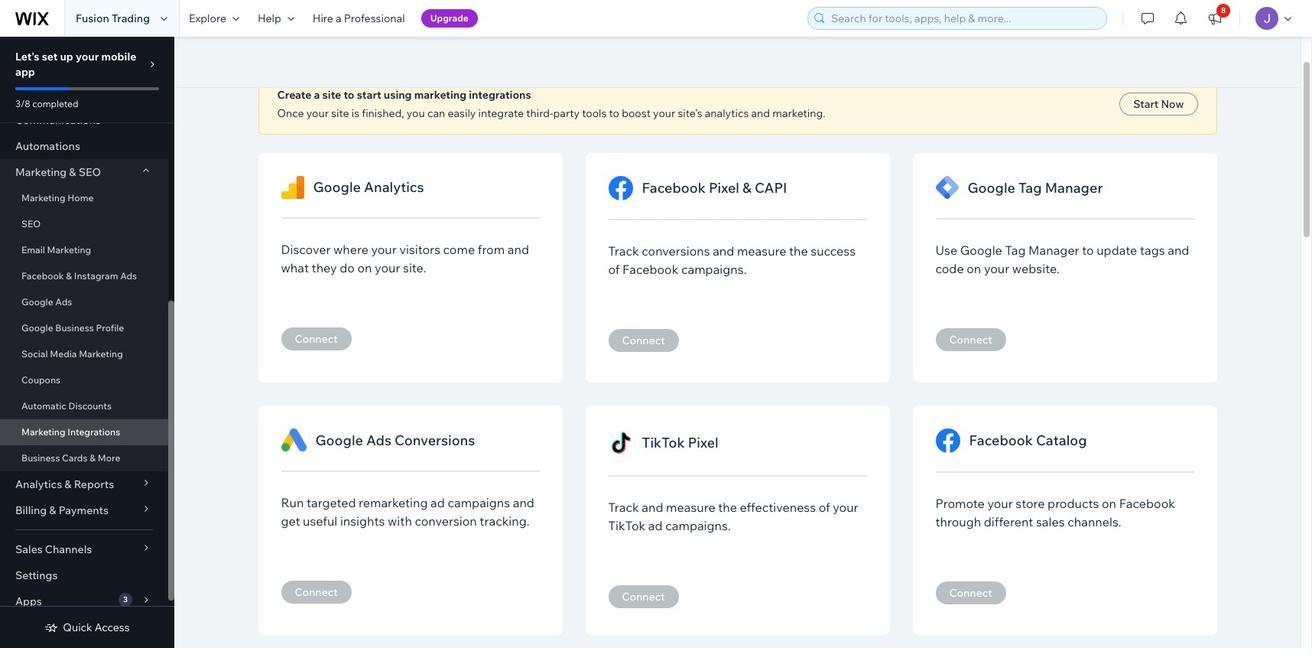Task type: describe. For each thing, give the bounding box(es) containing it.
facebook for facebook & instagram ads
[[21, 270, 64, 282]]

google business profile
[[21, 322, 124, 334]]

google for google tag manager
[[968, 179, 1016, 196]]

come
[[443, 242, 475, 257]]

run
[[281, 495, 304, 510]]

your right where
[[371, 242, 397, 257]]

a for professional
[[336, 11, 342, 25]]

set
[[42, 50, 58, 63]]

website.
[[1013, 261, 1060, 276]]

where
[[334, 242, 369, 257]]

run targeted remarketing ad campaigns and get useful insights with conversion tracking.
[[281, 495, 535, 529]]

boost
[[622, 106, 651, 120]]

marketing up facebook & instagram ads
[[47, 244, 91, 256]]

easily
[[448, 106, 476, 120]]

measure inside track conversions and measure the success of facebook campaigns.
[[737, 243, 787, 259]]

start
[[1134, 97, 1159, 111]]

& for facebook & instagram ads
[[66, 270, 72, 282]]

site.
[[403, 260, 426, 275]]

promote
[[936, 496, 985, 511]]

track conversions and measure the success of facebook campaigns.
[[609, 243, 856, 277]]

sales channels button
[[0, 536, 168, 562]]

conversions
[[642, 243, 710, 259]]

google ads
[[21, 296, 72, 308]]

3/8
[[15, 98, 30, 109]]

business inside google business profile link
[[55, 322, 94, 334]]

sales
[[1037, 514, 1065, 529]]

use
[[936, 243, 958, 258]]

get
[[281, 513, 300, 529]]

hire a professional link
[[304, 0, 414, 37]]

automatic discounts
[[21, 400, 112, 412]]

completed
[[32, 98, 78, 109]]

email
[[21, 244, 45, 256]]

help button
[[249, 0, 304, 37]]

ads for google ads conversions
[[366, 431, 392, 449]]

hire
[[313, 11, 333, 25]]

quick access button
[[45, 620, 130, 634]]

third-
[[527, 106, 554, 120]]

facebook pixel & capi
[[642, 179, 788, 197]]

tracking.
[[480, 513, 530, 529]]

of inside track and measure the effectiveness of your tiktok ad campaigns.
[[819, 500, 831, 515]]

integrations
[[469, 88, 532, 102]]

home
[[68, 192, 94, 204]]

seo inside marketing & seo popup button
[[79, 165, 101, 179]]

ad inside track and measure the effectiveness of your tiktok ad campaigns.
[[649, 518, 663, 533]]

& inside business cards & more link
[[90, 452, 96, 464]]

and inside run targeted remarketing ad campaigns and get useful insights with conversion tracking.
[[513, 495, 535, 510]]

tiktok pixel
[[642, 433, 719, 451]]

let's set up your mobile app
[[15, 50, 136, 79]]

business cards & more
[[21, 452, 120, 464]]

tag inside use google tag manager to update tags and code on your website.
[[1006, 243, 1026, 258]]

capi
[[755, 179, 788, 197]]

marketing integrations link
[[0, 419, 168, 445]]

track for tiktok
[[609, 500, 639, 515]]

apps
[[15, 594, 42, 608]]

marketing & seo button
[[0, 159, 168, 185]]

trading
[[112, 11, 150, 25]]

catalog
[[1037, 431, 1088, 449]]

email marketing
[[21, 244, 91, 256]]

products
[[1048, 496, 1100, 511]]

help
[[258, 11, 281, 25]]

use google tag manager to update tags and code on your website.
[[936, 243, 1190, 276]]

0 vertical spatial tiktok
[[642, 433, 685, 451]]

tags
[[1141, 243, 1166, 258]]

on inside use google tag manager to update tags and code on your website.
[[967, 261, 982, 276]]

seo link
[[0, 211, 168, 237]]

professional
[[344, 11, 405, 25]]

upgrade
[[430, 12, 469, 24]]

social media marketing link
[[0, 341, 168, 367]]

google inside use google tag manager to update tags and code on your website.
[[961, 243, 1003, 258]]

ad inside run targeted remarketing ad campaigns and get useful insights with conversion tracking.
[[431, 495, 445, 510]]

targeted
[[307, 495, 356, 510]]

marketing for &
[[15, 165, 67, 179]]

with
[[388, 513, 412, 529]]

ads for google ads
[[55, 296, 72, 308]]

channels
[[45, 542, 92, 556]]

and inside the create a site to start using marketing integrations once your site is finished, you can easily integrate third-party tools to boost your site's analytics and marketing.
[[752, 106, 771, 120]]

integrations
[[68, 426, 120, 438]]

& for billing & payments
[[49, 503, 56, 517]]

billing & payments
[[15, 503, 109, 517]]

facebook inside track conversions and measure the success of facebook campaigns.
[[623, 262, 679, 277]]

store
[[1016, 496, 1045, 511]]

remarketing
[[359, 495, 428, 510]]

explore
[[189, 11, 226, 25]]

the inside track and measure the effectiveness of your tiktok ad campaigns.
[[719, 500, 737, 515]]

payments
[[59, 503, 109, 517]]

effectiveness
[[740, 500, 816, 515]]

let's
[[15, 50, 39, 63]]

facebook & instagram ads link
[[0, 263, 168, 289]]

google analytics
[[313, 178, 424, 196]]

1 horizontal spatial to
[[609, 106, 620, 120]]

pixel for tiktok
[[688, 433, 719, 451]]

mobile
[[101, 50, 136, 63]]

fusion trading
[[76, 11, 150, 25]]

success
[[811, 243, 856, 259]]

party
[[554, 106, 580, 120]]

app
[[15, 65, 35, 79]]

facebook & instagram ads
[[21, 270, 137, 282]]

coupons
[[21, 374, 60, 386]]

marketing for integrations
[[21, 426, 65, 438]]

once
[[277, 106, 304, 120]]

social media marketing
[[21, 348, 123, 360]]

start now button
[[1120, 93, 1198, 116]]

insights
[[340, 513, 385, 529]]

settings link
[[0, 562, 168, 588]]

to inside use google tag manager to update tags and code on your website.
[[1083, 243, 1094, 258]]

business inside business cards & more link
[[21, 452, 60, 464]]

using
[[384, 88, 412, 102]]

and inside use google tag manager to update tags and code on your website.
[[1168, 243, 1190, 258]]



Task type: locate. For each thing, give the bounding box(es) containing it.
your left website.
[[985, 261, 1010, 276]]

0 vertical spatial ad
[[431, 495, 445, 510]]

a for site
[[314, 88, 320, 102]]

google for google ads
[[21, 296, 53, 308]]

1 vertical spatial the
[[719, 500, 737, 515]]

sidebar element
[[0, 0, 174, 648]]

0 horizontal spatial a
[[314, 88, 320, 102]]

analytics & reports
[[15, 477, 114, 491]]

marketing home
[[21, 192, 94, 204]]

1 horizontal spatial seo
[[79, 165, 101, 179]]

your inside track and measure the effectiveness of your tiktok ad campaigns.
[[833, 500, 859, 515]]

business cards & more link
[[0, 445, 168, 471]]

1 horizontal spatial the
[[790, 243, 808, 259]]

facebook down conversions
[[623, 262, 679, 277]]

site's
[[678, 106, 703, 120]]

to left update
[[1083, 243, 1094, 258]]

google business profile link
[[0, 315, 168, 341]]

marketing.
[[773, 106, 826, 120]]

media
[[50, 348, 77, 360]]

to up the is
[[344, 88, 355, 102]]

tag
[[1019, 179, 1043, 196], [1006, 243, 1026, 258]]

and right "analytics"
[[752, 106, 771, 120]]

your right effectiveness
[[833, 500, 859, 515]]

seo up marketing home link
[[79, 165, 101, 179]]

& left reports
[[65, 477, 72, 491]]

0 vertical spatial the
[[790, 243, 808, 259]]

1 vertical spatial pixel
[[688, 433, 719, 451]]

0 horizontal spatial measure
[[666, 500, 716, 515]]

a inside the create a site to start using marketing integrations once your site is finished, you can easily integrate third-party tools to boost your site's analytics and marketing.
[[314, 88, 320, 102]]

marketing down profile
[[79, 348, 123, 360]]

analytics up visitors
[[364, 178, 424, 196]]

facebook up google ads
[[21, 270, 64, 282]]

3/8 completed
[[15, 98, 78, 109]]

measure down tiktok pixel
[[666, 500, 716, 515]]

1 vertical spatial tiktok
[[609, 518, 646, 533]]

quick
[[63, 620, 92, 634]]

from
[[478, 242, 505, 257]]

1 horizontal spatial a
[[336, 11, 342, 25]]

1 horizontal spatial measure
[[737, 243, 787, 259]]

ads right instagram
[[120, 270, 137, 282]]

facebook up conversions
[[642, 179, 706, 197]]

track inside track and measure the effectiveness of your tiktok ad campaigns.
[[609, 500, 639, 515]]

& left more
[[90, 452, 96, 464]]

seo inside the seo link
[[21, 218, 41, 230]]

manager up website.
[[1029, 243, 1080, 258]]

& inside the billing & payments dropdown button
[[49, 503, 56, 517]]

analytics inside popup button
[[15, 477, 62, 491]]

0 horizontal spatial seo
[[21, 218, 41, 230]]

do
[[340, 260, 355, 275]]

automatic discounts link
[[0, 393, 168, 419]]

0 horizontal spatial analytics
[[15, 477, 62, 491]]

on
[[358, 260, 372, 275], [967, 261, 982, 276], [1102, 496, 1117, 511]]

1 vertical spatial analytics
[[15, 477, 62, 491]]

2 vertical spatial to
[[1083, 243, 1094, 258]]

2 horizontal spatial on
[[1102, 496, 1117, 511]]

on up channels. on the bottom right
[[1102, 496, 1117, 511]]

campaigns
[[448, 495, 510, 510]]

different
[[984, 514, 1034, 529]]

2 vertical spatial ads
[[366, 431, 392, 449]]

facebook inside the sidebar element
[[21, 270, 64, 282]]

on inside the promote your store products on facebook through different sales channels.
[[1102, 496, 1117, 511]]

1 vertical spatial business
[[21, 452, 60, 464]]

the left the success
[[790, 243, 808, 259]]

0 vertical spatial a
[[336, 11, 342, 25]]

campaigns. inside track conversions and measure the success of facebook campaigns.
[[682, 262, 747, 277]]

0 horizontal spatial on
[[358, 260, 372, 275]]

ads up google business profile
[[55, 296, 72, 308]]

quick access
[[63, 620, 130, 634]]

0 vertical spatial of
[[609, 262, 620, 277]]

billing
[[15, 503, 47, 517]]

seo up email
[[21, 218, 41, 230]]

the left effectiveness
[[719, 500, 737, 515]]

your right once
[[307, 106, 329, 120]]

facebook
[[642, 179, 706, 197], [623, 262, 679, 277], [21, 270, 64, 282], [970, 431, 1033, 449], [1120, 496, 1176, 511]]

business up social media marketing
[[55, 322, 94, 334]]

your inside the let's set up your mobile app
[[76, 50, 99, 63]]

1 horizontal spatial ads
[[120, 270, 137, 282]]

google for google ads conversions
[[316, 431, 363, 449]]

pixel for facebook
[[709, 179, 740, 197]]

8
[[1222, 5, 1227, 15]]

marketing inside popup button
[[15, 165, 67, 179]]

google tag manager
[[968, 179, 1103, 196]]

code
[[936, 261, 964, 276]]

0 vertical spatial ads
[[120, 270, 137, 282]]

settings
[[15, 568, 58, 582]]

a right create
[[314, 88, 320, 102]]

0 vertical spatial business
[[55, 322, 94, 334]]

marketing integrations
[[21, 426, 120, 438]]

tiktok
[[642, 433, 685, 451], [609, 518, 646, 533]]

automations link
[[0, 133, 168, 159]]

0 vertical spatial site
[[323, 88, 341, 102]]

1 vertical spatial to
[[609, 106, 620, 120]]

on inside discover where your visitors come from and what they do on your site.
[[358, 260, 372, 275]]

to
[[344, 88, 355, 102], [609, 106, 620, 120], [1083, 243, 1094, 258]]

to right tools
[[609, 106, 620, 120]]

promote your store products on facebook through different sales channels.
[[936, 496, 1176, 529]]

a
[[336, 11, 342, 25], [314, 88, 320, 102]]

ads inside facebook & instagram ads link
[[120, 270, 137, 282]]

analytics up "billing"
[[15, 477, 62, 491]]

on right code
[[967, 261, 982, 276]]

your inside the promote your store products on facebook through different sales channels.
[[988, 496, 1014, 511]]

0 vertical spatial to
[[344, 88, 355, 102]]

& for analytics & reports
[[65, 477, 72, 491]]

0 vertical spatial measure
[[737, 243, 787, 259]]

and right tags
[[1168, 243, 1190, 258]]

tiktok inside track and measure the effectiveness of your tiktok ad campaigns.
[[609, 518, 646, 533]]

& inside the analytics & reports popup button
[[65, 477, 72, 491]]

measure inside track and measure the effectiveness of your tiktok ad campaigns.
[[666, 500, 716, 515]]

they
[[312, 260, 337, 275]]

on right do
[[358, 260, 372, 275]]

1 horizontal spatial on
[[967, 261, 982, 276]]

1 horizontal spatial of
[[819, 500, 831, 515]]

pixel
[[709, 179, 740, 197], [688, 433, 719, 451]]

google for google analytics
[[313, 178, 361, 196]]

google ads conversions
[[316, 431, 475, 449]]

marketing down automations
[[15, 165, 67, 179]]

facebook for facebook catalog
[[970, 431, 1033, 449]]

0 vertical spatial campaigns.
[[682, 262, 747, 277]]

ads left conversions
[[366, 431, 392, 449]]

2 track from the top
[[609, 500, 639, 515]]

1 vertical spatial seo
[[21, 218, 41, 230]]

1 vertical spatial ads
[[55, 296, 72, 308]]

ads
[[120, 270, 137, 282], [55, 296, 72, 308], [366, 431, 392, 449]]

tools
[[582, 106, 607, 120]]

1 horizontal spatial analytics
[[364, 178, 424, 196]]

1 vertical spatial tag
[[1006, 243, 1026, 258]]

facebook up channels. on the bottom right
[[1120, 496, 1176, 511]]

0 horizontal spatial to
[[344, 88, 355, 102]]

the inside track conversions and measure the success of facebook campaigns.
[[790, 243, 808, 259]]

1 vertical spatial campaigns.
[[666, 518, 731, 533]]

2 horizontal spatial to
[[1083, 243, 1094, 258]]

& left capi
[[743, 179, 752, 197]]

1 vertical spatial measure
[[666, 500, 716, 515]]

1 vertical spatial site
[[331, 106, 349, 120]]

facebook for facebook pixel & capi
[[642, 179, 706, 197]]

marketing down automatic
[[21, 426, 65, 438]]

create a site to start using marketing integrations once your site is finished, you can easily integrate third-party tools to boost your site's analytics and marketing.
[[277, 88, 826, 120]]

0 vertical spatial tag
[[1019, 179, 1043, 196]]

marketing
[[15, 165, 67, 179], [21, 192, 65, 204], [47, 244, 91, 256], [79, 348, 123, 360], [21, 426, 65, 438]]

update
[[1097, 243, 1138, 258]]

site left start
[[323, 88, 341, 102]]

and inside discover where your visitors come from and what they do on your site.
[[508, 242, 529, 257]]

ad
[[431, 495, 445, 510], [649, 518, 663, 533]]

track inside track conversions and measure the success of facebook campaigns.
[[609, 243, 639, 259]]

& left instagram
[[66, 270, 72, 282]]

business left "cards"
[[21, 452, 60, 464]]

1 vertical spatial ad
[[649, 518, 663, 533]]

hire a professional
[[313, 11, 405, 25]]

facebook left catalog
[[970, 431, 1033, 449]]

0 horizontal spatial the
[[719, 500, 737, 515]]

visitors
[[400, 242, 441, 257]]

track for facebook
[[609, 243, 639, 259]]

fusion
[[76, 11, 109, 25]]

what
[[281, 260, 309, 275]]

ads inside google ads link
[[55, 296, 72, 308]]

automatic
[[21, 400, 66, 412]]

manager up use google tag manager to update tags and code on your website.
[[1046, 179, 1103, 196]]

1 track from the top
[[609, 243, 639, 259]]

discover where your visitors come from and what they do on your site.
[[281, 242, 529, 275]]

a right hire
[[336, 11, 342, 25]]

and up the tracking.
[[513, 495, 535, 510]]

your up different at bottom
[[988, 496, 1014, 511]]

0 vertical spatial seo
[[79, 165, 101, 179]]

is
[[352, 106, 360, 120]]

start now
[[1134, 97, 1185, 111]]

conversions
[[395, 431, 475, 449]]

communications button
[[0, 107, 168, 133]]

and right conversions
[[713, 243, 735, 259]]

1 vertical spatial of
[[819, 500, 831, 515]]

and inside track and measure the effectiveness of your tiktok ad campaigns.
[[642, 500, 664, 515]]

your inside use google tag manager to update tags and code on your website.
[[985, 261, 1010, 276]]

1 horizontal spatial ad
[[649, 518, 663, 533]]

manager inside use google tag manager to update tags and code on your website.
[[1029, 243, 1080, 258]]

0 vertical spatial track
[[609, 243, 639, 259]]

sales
[[15, 542, 43, 556]]

billing & payments button
[[0, 497, 168, 523]]

measure
[[737, 243, 787, 259], [666, 500, 716, 515]]

0 horizontal spatial ad
[[431, 495, 445, 510]]

coupons link
[[0, 367, 168, 393]]

start
[[357, 88, 381, 102]]

track and measure the effectiveness of your tiktok ad campaigns.
[[609, 500, 859, 533]]

2 horizontal spatial ads
[[366, 431, 392, 449]]

through
[[936, 514, 982, 529]]

business
[[55, 322, 94, 334], [21, 452, 60, 464]]

reports
[[74, 477, 114, 491]]

1 vertical spatial track
[[609, 500, 639, 515]]

& right "billing"
[[49, 503, 56, 517]]

facebook inside the promote your store products on facebook through different sales channels.
[[1120, 496, 1176, 511]]

your left site's
[[653, 106, 676, 120]]

& inside marketing & seo popup button
[[69, 165, 76, 179]]

facebook catalog
[[970, 431, 1088, 449]]

&
[[69, 165, 76, 179], [743, 179, 752, 197], [66, 270, 72, 282], [90, 452, 96, 464], [65, 477, 72, 491], [49, 503, 56, 517]]

profile
[[96, 322, 124, 334]]

1 vertical spatial manager
[[1029, 243, 1080, 258]]

conversion
[[415, 513, 477, 529]]

& inside facebook & instagram ads link
[[66, 270, 72, 282]]

and right from
[[508, 242, 529, 257]]

and inside track conversions and measure the success of facebook campaigns.
[[713, 243, 735, 259]]

1 vertical spatial a
[[314, 88, 320, 102]]

0 vertical spatial analytics
[[364, 178, 424, 196]]

analytics & reports button
[[0, 471, 168, 497]]

measure down capi
[[737, 243, 787, 259]]

marketing down "marketing & seo"
[[21, 192, 65, 204]]

channels.
[[1068, 514, 1122, 529]]

0 vertical spatial pixel
[[709, 179, 740, 197]]

and down tiktok pixel
[[642, 500, 664, 515]]

Search for tools, apps, help & more... field
[[827, 8, 1102, 29]]

seo
[[79, 165, 101, 179], [21, 218, 41, 230]]

instagram
[[74, 270, 118, 282]]

3
[[123, 594, 128, 604]]

site left the is
[[331, 106, 349, 120]]

marketing & seo
[[15, 165, 101, 179]]

0 vertical spatial manager
[[1046, 179, 1103, 196]]

up
[[60, 50, 73, 63]]

& for marketing & seo
[[69, 165, 76, 179]]

0 horizontal spatial ads
[[55, 296, 72, 308]]

of inside track conversions and measure the success of facebook campaigns.
[[609, 262, 620, 277]]

google ads link
[[0, 289, 168, 315]]

your left site.
[[375, 260, 400, 275]]

integrate
[[479, 106, 524, 120]]

site
[[323, 88, 341, 102], [331, 106, 349, 120]]

can
[[428, 106, 445, 120]]

campaigns. inside track and measure the effectiveness of your tiktok ad campaigns.
[[666, 518, 731, 533]]

0 horizontal spatial of
[[609, 262, 620, 277]]

social
[[21, 348, 48, 360]]

& up home
[[69, 165, 76, 179]]

your right 'up'
[[76, 50, 99, 63]]

marketing
[[414, 88, 467, 102]]

marketing for home
[[21, 192, 65, 204]]

google for google business profile
[[21, 322, 53, 334]]



Task type: vqa. For each thing, say whether or not it's contained in the screenshot.
All Sites
no



